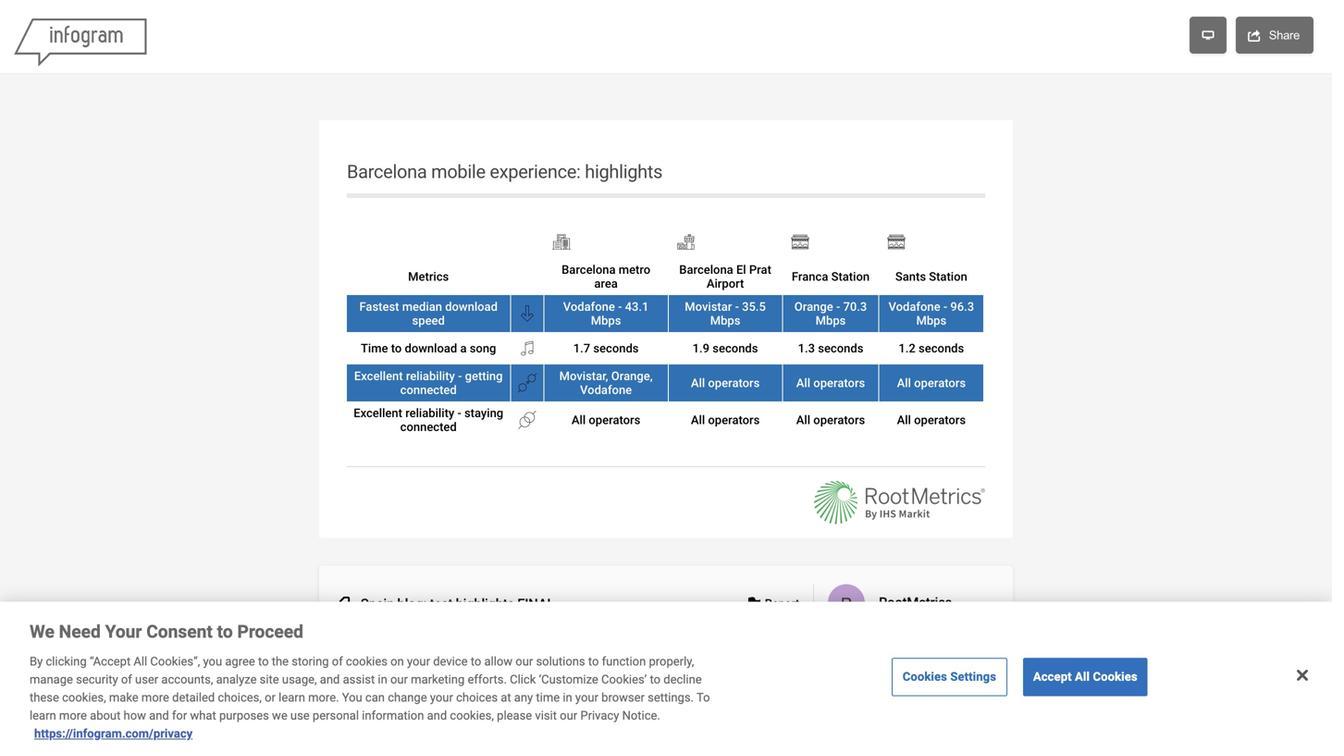 Task type: vqa. For each thing, say whether or not it's contained in the screenshot.


Task type: locate. For each thing, give the bounding box(es) containing it.
0 horizontal spatial station
[[832, 270, 870, 284]]

1 station from the left
[[832, 270, 870, 284]]

vodafone down area
[[563, 300, 615, 314]]

getting
[[465, 369, 503, 383]]

reliability inside excellent reliability - getting connected
[[406, 369, 455, 383]]

1 horizontal spatial barcelona
[[562, 263, 616, 277]]

barcelona for barcelona el prat airport
[[679, 263, 734, 277]]

1 vertical spatial excellent
[[354, 406, 403, 420]]

decline
[[664, 673, 702, 687]]

device
[[433, 655, 468, 669]]

96.3
[[951, 300, 975, 314]]

- inside movistar - 35.5 mbps
[[735, 300, 739, 314]]

1 vertical spatial more
[[59, 709, 87, 723]]

1 horizontal spatial and
[[320, 673, 340, 687]]

all inside by clicking "accept all cookies", you agree to the storing of cookies on your device to allow our solutions to function properly, manage security of user accounts, analyze site usage, and assist in our marketing efforts. click 'customize cookies' to decline these cookies, make more detailed choices, or learn more. you can change your choices at any time in your browser settings. to learn more about how and for what purposes we use personal information and cookies, please visit our privacy notice. https://infogram.com/privacy
[[134, 655, 147, 669]]

3 seconds from the left
[[818, 341, 864, 355]]

barcelona left "el"
[[679, 263, 734, 277]]

orange
[[795, 300, 834, 314]]

0 horizontal spatial barcelona
[[347, 161, 427, 183]]

visit
[[535, 709, 557, 723]]

barcelona left 'metro'
[[562, 263, 616, 277]]

0 horizontal spatial our
[[390, 673, 408, 687]]

download down speed
[[405, 341, 457, 355]]

1.3
[[798, 341, 815, 355]]

to right time
[[391, 341, 402, 355]]

0 horizontal spatial learn
[[30, 709, 56, 723]]

reliability down excellent reliability - getting connected
[[405, 406, 455, 420]]

and left 'for'
[[149, 709, 169, 723]]

- inside vodafone - 43.1 mbps
[[618, 300, 622, 314]]

our down on
[[390, 673, 408, 687]]

our right "visit" on the left bottom
[[560, 709, 578, 723]]

station
[[832, 270, 870, 284], [929, 270, 968, 284]]

cookies, down choices
[[450, 709, 494, 723]]

barcelona mobile experience: highlights
[[347, 161, 663, 183]]

station up 70.3
[[832, 270, 870, 284]]

fastest
[[360, 300, 399, 314]]

connected down excellent reliability - getting connected
[[400, 420, 457, 434]]

0 vertical spatial cookies,
[[62, 691, 106, 705]]

1 horizontal spatial in
[[563, 691, 573, 705]]

vodafone down 1.7 seconds
[[580, 383, 632, 397]]

2 mbps from the left
[[710, 314, 741, 328]]

your up privacy
[[575, 691, 599, 705]]

mbps for 43.1
[[591, 314, 621, 328]]

- inside vodafone - 96.3 mbps
[[944, 300, 948, 314]]

mbps up 1.2 seconds
[[917, 314, 947, 328]]

excellent reliability - staying connected
[[354, 406, 504, 434]]

and up more.
[[320, 673, 340, 687]]

0 vertical spatial excellent
[[354, 369, 403, 383]]

we
[[30, 621, 54, 642]]

mbps
[[591, 314, 621, 328], [710, 314, 741, 328], [816, 314, 846, 328], [917, 314, 947, 328]]

1 cookies from the left
[[903, 670, 948, 684]]

vodafone down sants
[[889, 300, 941, 314]]

seconds for 1.7 seconds
[[593, 341, 639, 355]]

your
[[105, 621, 142, 642]]

connected up excellent reliability - staying connected
[[400, 383, 457, 397]]

-
[[618, 300, 622, 314], [735, 300, 739, 314], [837, 300, 840, 314], [944, 300, 948, 314], [458, 369, 462, 383], [458, 406, 462, 420]]

mbps inside movistar - 35.5 mbps
[[710, 314, 741, 328]]

notice.
[[622, 709, 661, 723]]

2 excellent from the top
[[354, 406, 403, 420]]

prat
[[749, 263, 772, 277]]

we need your consent to proceed alert dialog
[[0, 602, 1333, 752]]

privacy
[[581, 709, 619, 723]]

- for 70.3
[[837, 300, 840, 314]]

choices,
[[218, 691, 262, 705]]

2 reliability from the top
[[405, 406, 455, 420]]

make
[[109, 691, 139, 705]]

1 horizontal spatial highlights
[[585, 161, 663, 183]]

0 horizontal spatial cookies
[[903, 670, 948, 684]]

- left 96.3
[[944, 300, 948, 314]]

seconds up "orange,"
[[593, 341, 639, 355]]

we
[[272, 709, 288, 723]]

barcelona inside barcelona el prat airport
[[679, 263, 734, 277]]

cookies right accept
[[1093, 670, 1138, 684]]

security
[[76, 673, 118, 687]]

1 vertical spatial highlights
[[456, 596, 514, 612]]

mbps inside vodafone - 96.3 mbps
[[917, 314, 947, 328]]

mbps up 1.9 seconds
[[710, 314, 741, 328]]

vodafone
[[563, 300, 615, 314], [889, 300, 941, 314], [580, 383, 632, 397]]

download up a on the top
[[445, 300, 498, 314]]

3 mbps from the left
[[816, 314, 846, 328]]

excellent down time
[[354, 369, 403, 383]]

metro
[[619, 263, 651, 277]]

manage
[[30, 673, 73, 687]]

1 horizontal spatial cookies
[[1093, 670, 1138, 684]]

of up make
[[121, 673, 132, 687]]

2 station from the left
[[929, 270, 968, 284]]

barcelona left the mobile
[[347, 161, 427, 183]]

your right on
[[407, 655, 430, 669]]

cookies, down security
[[62, 691, 106, 705]]

1 reliability from the top
[[406, 369, 455, 383]]

for
[[172, 709, 187, 723]]

infogram logo image
[[814, 481, 986, 524]]

2 connected from the top
[[400, 420, 457, 434]]

vodafone - 43.1 mbps
[[563, 300, 649, 328]]

click
[[510, 673, 536, 687]]

0 vertical spatial in
[[378, 673, 388, 687]]

in
[[378, 673, 388, 687], [563, 691, 573, 705]]

download
[[445, 300, 498, 314], [405, 341, 457, 355]]

0 horizontal spatial of
[[121, 673, 132, 687]]

download for a
[[405, 341, 457, 355]]

spain
[[361, 596, 394, 612]]

- left staying
[[458, 406, 462, 420]]

barcelona for barcelona mobile experience: highlights
[[347, 161, 427, 183]]

user
[[135, 673, 158, 687]]

barcelona
[[347, 161, 427, 183], [562, 263, 616, 277], [679, 263, 734, 277]]

all
[[691, 376, 705, 390], [797, 376, 811, 390], [897, 376, 911, 390], [572, 413, 586, 427], [691, 413, 705, 427], [797, 413, 811, 427], [897, 413, 911, 427], [134, 655, 147, 669], [1075, 670, 1090, 684]]

learn down the these
[[30, 709, 56, 723]]

download inside fastest median download speed
[[445, 300, 498, 314]]

go to your infogram library image
[[828, 584, 865, 621]]

information
[[362, 709, 424, 723]]

excellent
[[354, 369, 403, 383], [354, 406, 403, 420]]

1 horizontal spatial more
[[142, 691, 169, 705]]

4 mbps from the left
[[917, 314, 947, 328]]

- left 43.1 at top
[[618, 300, 622, 314]]

- left 35.5
[[735, 300, 739, 314]]

operators
[[708, 376, 760, 390], [814, 376, 865, 390], [914, 376, 966, 390], [589, 413, 641, 427], [708, 413, 760, 427], [814, 413, 865, 427], [914, 413, 966, 427]]

highlights right experience:
[[585, 161, 663, 183]]

your
[[407, 655, 430, 669], [430, 691, 453, 705], [575, 691, 599, 705]]

0 horizontal spatial highlights
[[456, 596, 514, 612]]

vodafone inside vodafone - 43.1 mbps
[[563, 300, 615, 314]]

connected inside excellent reliability - staying connected
[[400, 420, 457, 434]]

more
[[142, 691, 169, 705], [59, 709, 87, 723]]

highlights
[[585, 161, 663, 183], [456, 596, 514, 612]]

0 vertical spatial highlights
[[585, 161, 663, 183]]

https://infogram.com/privacy link
[[34, 727, 193, 741]]

1 vertical spatial download
[[405, 341, 457, 355]]

and
[[320, 673, 340, 687], [149, 709, 169, 723], [427, 709, 447, 723]]

1 vertical spatial connected
[[400, 420, 457, 434]]

0 vertical spatial download
[[445, 300, 498, 314]]

of right storing
[[332, 655, 343, 669]]

mbps inside orange - 70.3 mbps
[[816, 314, 846, 328]]

connected for staying
[[400, 420, 457, 434]]

2 horizontal spatial barcelona
[[679, 263, 734, 277]]

0 vertical spatial our
[[516, 655, 533, 669]]

1 horizontal spatial learn
[[279, 691, 305, 705]]

accept all cookies button
[[1023, 658, 1148, 696]]

seconds right 1.2
[[919, 341, 964, 355]]

2 seconds from the left
[[713, 341, 758, 355]]

1 vertical spatial reliability
[[405, 406, 455, 420]]

- inside excellent reliability - getting connected
[[458, 369, 462, 383]]

change
[[388, 691, 427, 705]]

seconds right 1.9
[[713, 341, 758, 355]]

more down user
[[142, 691, 169, 705]]

our up click
[[516, 655, 533, 669]]

0 vertical spatial reliability
[[406, 369, 455, 383]]

highlights right test in the bottom left of the page
[[456, 596, 514, 612]]

0 vertical spatial more
[[142, 691, 169, 705]]

reliability down time to download a song
[[406, 369, 455, 383]]

speed
[[412, 314, 445, 328]]

more.
[[308, 691, 339, 705]]

vodafone inside vodafone - 96.3 mbps
[[889, 300, 941, 314]]

excellent inside excellent reliability - staying connected
[[354, 406, 403, 420]]

2 cookies from the left
[[1093, 670, 1138, 684]]

excellent for excellent reliability - staying connected
[[354, 406, 403, 420]]

in up can
[[378, 673, 388, 687]]

to up efforts.
[[471, 655, 481, 669]]

- left 70.3
[[837, 300, 840, 314]]

- for 43.1
[[618, 300, 622, 314]]

mbps up 1.7 seconds
[[591, 314, 621, 328]]

0 horizontal spatial more
[[59, 709, 87, 723]]

cookies settings
[[903, 670, 997, 684]]

1.3 seconds
[[798, 341, 864, 355]]

1 excellent from the top
[[354, 369, 403, 383]]

usage,
[[282, 673, 317, 687]]

in down the 'customize
[[563, 691, 573, 705]]

1 horizontal spatial station
[[929, 270, 968, 284]]

1 horizontal spatial of
[[332, 655, 343, 669]]

2 horizontal spatial our
[[560, 709, 578, 723]]

barcelona inside barcelona metro area
[[562, 263, 616, 277]]

seconds right the 1.3 at the top right
[[818, 341, 864, 355]]

1.7 seconds
[[573, 341, 639, 355]]

cookies left settings
[[903, 670, 948, 684]]

need
[[59, 621, 101, 642]]

- left getting
[[458, 369, 462, 383]]

and down change
[[427, 709, 447, 723]]

4 seconds from the left
[[919, 341, 964, 355]]

seconds for 1.3 seconds
[[818, 341, 864, 355]]

1 mbps from the left
[[591, 314, 621, 328]]

share
[[1269, 28, 1300, 42]]

mbps up the "1.3 seconds"
[[816, 314, 846, 328]]

mbps inside vodafone - 43.1 mbps
[[591, 314, 621, 328]]

'customize
[[539, 673, 599, 687]]

reliability inside excellent reliability - staying connected
[[405, 406, 455, 420]]

you
[[203, 655, 222, 669]]

more left about
[[59, 709, 87, 723]]

purposes
[[219, 709, 269, 723]]

- inside orange - 70.3 mbps
[[837, 300, 840, 314]]

1 seconds from the left
[[593, 341, 639, 355]]

rootmetrics
[[879, 595, 952, 611]]

0 vertical spatial connected
[[400, 383, 457, 397]]

vodafone for vodafone - 43.1 mbps
[[563, 300, 615, 314]]

any
[[514, 691, 533, 705]]

seconds for 1.9 seconds
[[713, 341, 758, 355]]

seconds
[[593, 341, 639, 355], [713, 341, 758, 355], [818, 341, 864, 355], [919, 341, 964, 355]]

the
[[272, 655, 289, 669]]

use
[[291, 709, 310, 723]]

connected inside excellent reliability - getting connected
[[400, 383, 457, 397]]

0 vertical spatial learn
[[279, 691, 305, 705]]

station up 96.3
[[929, 270, 968, 284]]

accept
[[1034, 670, 1072, 684]]

infogram image
[[14, 19, 146, 68]]

1 horizontal spatial cookies,
[[450, 709, 494, 723]]

excellent down excellent reliability - getting connected
[[354, 406, 403, 420]]

learn down the usage,
[[279, 691, 305, 705]]

sants
[[896, 270, 926, 284]]

excellent inside excellent reliability - getting connected
[[354, 369, 403, 383]]

or
[[265, 691, 276, 705]]

1 connected from the top
[[400, 383, 457, 397]]

download for speed
[[445, 300, 498, 314]]



Task type: describe. For each thing, give the bounding box(es) containing it.
0 horizontal spatial in
[[378, 673, 388, 687]]

station for sants station
[[929, 270, 968, 284]]

1 vertical spatial our
[[390, 673, 408, 687]]

time to download a song
[[361, 341, 496, 355]]

mobile
[[431, 161, 486, 183]]

43.1
[[625, 300, 649, 314]]

el
[[737, 263, 746, 277]]

1.9 seconds
[[693, 341, 758, 355]]

song
[[470, 341, 496, 355]]

franca
[[792, 270, 829, 284]]

excellent for excellent reliability - getting connected
[[354, 369, 403, 383]]

detailed
[[172, 691, 215, 705]]

- for 35.5
[[735, 300, 739, 314]]

0 horizontal spatial and
[[149, 709, 169, 723]]

- inside excellent reliability - staying connected
[[458, 406, 462, 420]]

can
[[365, 691, 385, 705]]

assist
[[343, 673, 375, 687]]

these
[[30, 691, 59, 705]]

spain blog: test highlights final
[[361, 596, 554, 612]]

your down marketing
[[430, 691, 453, 705]]

final
[[518, 596, 554, 612]]

vodafone inside movistar, orange, vodafone
[[580, 383, 632, 397]]

movistar, orange, vodafone
[[560, 369, 653, 397]]

browser
[[602, 691, 645, 705]]

to up you
[[217, 621, 233, 642]]

proceed
[[237, 621, 304, 642]]

metrics
[[408, 270, 449, 284]]

time
[[361, 341, 388, 355]]

storing
[[292, 655, 329, 669]]

solutions
[[536, 655, 585, 669]]

1 vertical spatial cookies,
[[450, 709, 494, 723]]

franca station
[[792, 270, 870, 284]]

median
[[402, 300, 442, 314]]

reliability for staying
[[405, 406, 455, 420]]

by clicking "accept all cookies", you agree to the storing of cookies on your device to allow our solutions to function properly, manage security of user accounts, analyze site usage, and assist in our marketing efforts. click 'customize cookies' to decline these cookies, make more detailed choices, or learn more. you can change your choices at any time in your browser settings. to learn more about how and for what purposes we use personal information and cookies, please visit our privacy notice. https://infogram.com/privacy
[[30, 655, 710, 741]]

rootmetrics link
[[879, 594, 952, 612]]

movistar - 35.5 mbps
[[685, 300, 766, 328]]

please
[[497, 709, 532, 723]]

cookies",
[[150, 655, 200, 669]]

cookies'
[[602, 673, 647, 687]]

sants station
[[896, 270, 968, 284]]

2 vertical spatial our
[[560, 709, 578, 723]]

site
[[260, 673, 279, 687]]

2 horizontal spatial and
[[427, 709, 447, 723]]

barcelona metro area
[[562, 263, 651, 291]]

properly,
[[649, 655, 694, 669]]

to left 'the'
[[258, 655, 269, 669]]

1.2
[[899, 341, 916, 355]]

experience:
[[490, 161, 581, 183]]

time
[[536, 691, 560, 705]]

connected for getting
[[400, 383, 457, 397]]

all inside button
[[1075, 670, 1090, 684]]

barcelona for barcelona metro area
[[562, 263, 616, 277]]

staying
[[465, 406, 504, 420]]

about
[[90, 709, 121, 723]]

on
[[391, 655, 404, 669]]

analyze
[[216, 673, 257, 687]]

1.9
[[693, 341, 710, 355]]

reliability for getting
[[406, 369, 455, 383]]

vodafone - 96.3 mbps
[[889, 300, 975, 328]]

station for franca station
[[832, 270, 870, 284]]

35.5
[[742, 300, 766, 314]]

to left function at left
[[588, 655, 599, 669]]

share button
[[1236, 17, 1314, 54]]

movistar,
[[560, 369, 608, 383]]

what
[[190, 709, 216, 723]]

consent
[[146, 621, 213, 642]]

highlights for experience:
[[585, 161, 663, 183]]

accept all cookies
[[1034, 670, 1138, 684]]

to
[[697, 691, 710, 705]]

seconds for 1.2 seconds
[[919, 341, 964, 355]]

mbps for 35.5
[[710, 314, 741, 328]]

0 vertical spatial of
[[332, 655, 343, 669]]

blog:
[[397, 596, 427, 612]]

at
[[501, 691, 511, 705]]

1 vertical spatial learn
[[30, 709, 56, 723]]

airport
[[707, 277, 744, 291]]

1 vertical spatial of
[[121, 673, 132, 687]]

mbps for 96.3
[[917, 314, 947, 328]]

1.7
[[573, 341, 590, 355]]

"accept
[[90, 655, 131, 669]]

movistar
[[685, 300, 732, 314]]

test
[[430, 596, 453, 612]]

vodafone for vodafone - 96.3 mbps
[[889, 300, 941, 314]]

barcelona el prat airport
[[679, 263, 772, 291]]

choices
[[456, 691, 498, 705]]

mbps for 70.3
[[816, 314, 846, 328]]

how
[[124, 709, 146, 723]]

efforts.
[[468, 673, 507, 687]]

70.3
[[843, 300, 867, 314]]

cookies settings button
[[892, 658, 1008, 696]]

clicking
[[46, 655, 87, 669]]

you
[[342, 691, 362, 705]]

settings.
[[648, 691, 694, 705]]

0 horizontal spatial cookies,
[[62, 691, 106, 705]]

1 vertical spatial in
[[563, 691, 573, 705]]

personal
[[313, 709, 359, 723]]

https://infogram.com/privacy
[[34, 727, 193, 741]]

to up settings.
[[650, 673, 661, 687]]

by
[[30, 655, 43, 669]]

area
[[594, 277, 618, 291]]

allow
[[484, 655, 513, 669]]

1 horizontal spatial our
[[516, 655, 533, 669]]

highlights for test
[[456, 596, 514, 612]]

- for 96.3
[[944, 300, 948, 314]]



